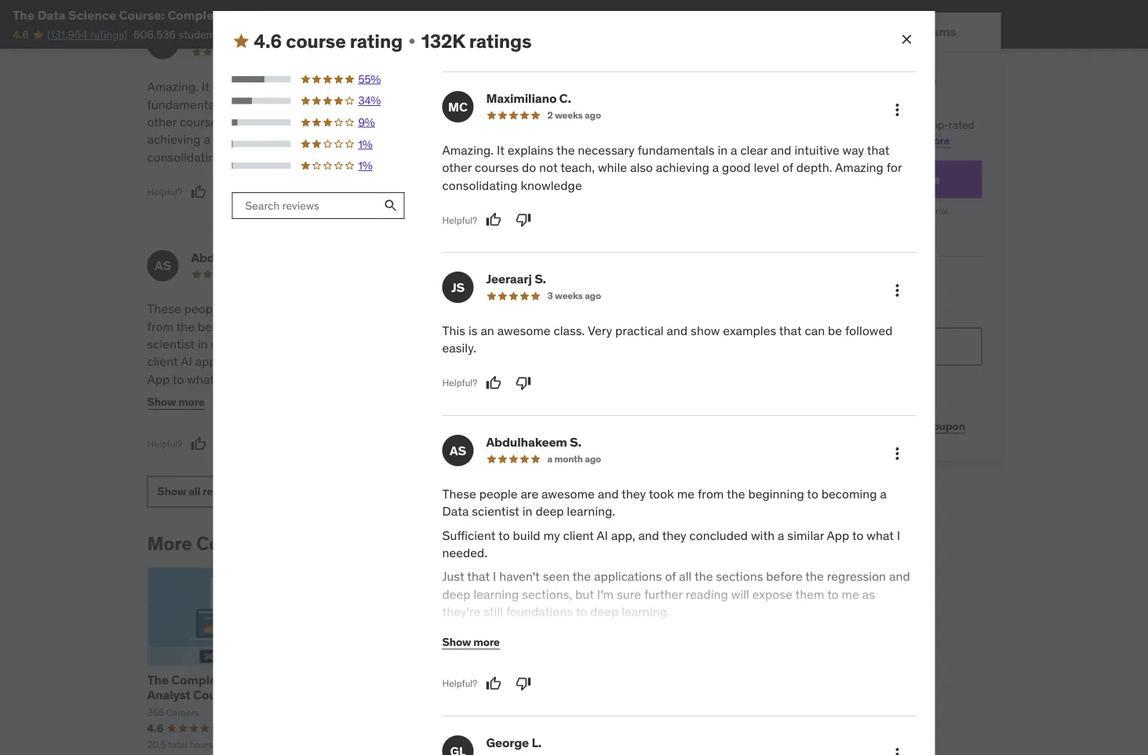 Task type: describe. For each thing, give the bounding box(es) containing it.
ratings
[[469, 30, 532, 53]]

helpful? for mark review by george l. as helpful image on the left of page
[[435, 438, 470, 450]]

ago for mark review by maximiliano c. as unhelpful image
[[585, 110, 601, 122]]

guarantee
[[891, 378, 935, 391]]

0 horizontal spatial month
[[555, 453, 583, 466]]

don't
[[639, 459, 668, 475]]

off
[[887, 278, 902, 294]]

study"
[[468, 336, 504, 352]]

fundamentals for mark review by maximiliano c. as unhelpful icon
[[147, 96, 224, 112]]

courses for mark review by maximiliano c. as unhelpful image
[[475, 160, 519, 176]]

1 vertical spatial jeeraarj s.
[[486, 271, 547, 288]]

i'm inside just that i haven't seen the applications of all the sections before the regression and deep learning sections, but i'm sure further reading will expose them to me as they're still foundations to deep learning.
[[388, 406, 405, 422]]

total for 12
[[533, 739, 552, 751]]

quality.
[[435, 371, 475, 387]]

will inside just that i haven't seen the applications of all the sections before the regression and deep learning sections, but i'm sure further reading will expose them to me as they're still foundations to deep learning.
[[262, 424, 280, 440]]

you inside the first 6 parts are really great, however once you get to the final parts, "deep learning" and "case study" which are supposedly the most important parts the course takes a real dive in quality.
[[435, 318, 455, 334]]

"case
[[435, 336, 465, 352]]

(131,964
[[47, 27, 87, 42]]

will inside these people are awesome and they took me from the beginning to becoming a data scientist in deep learning. sufficient to build my client ai app, and they concluded with a similar app to what i needed. just that i haven't seen the applications of all the sections before the regression and deep learning sections, but i'm sure further reading will expose them to me as they're still foundations to deep learning.
[[732, 587, 750, 603]]

js inside dialog
[[451, 280, 465, 296]]

amazing. it explains the necessary fundamentals in a clear and intuitive way that other courses do not teach, while also achieving a good level of depth. amazing for consolidating knowledge for mark review by maximiliano c. as unhelpful image
[[442, 142, 902, 193]]

these people are awesome and they took me from the beginning to becoming a data scientist in deep learning.
[[147, 301, 400, 352]]

great,
[[580, 301, 613, 317]]

get
[[458, 318, 476, 334]]

c. for mark review by maximiliano c. as unhelpful icon
[[264, 27, 276, 43]]

for inside sql - mysql for data analytics and business intelligence
[[601, 672, 617, 688]]

needed. inside these people are awesome and they took me from the beginning to becoming a data scientist in deep learning. sufficient to build my client ai app, and they concluded with a similar app to what i needed. just that i haven't seen the applications of all the sections before the regression and deep learning sections, but i'm sure further reading will expose them to me as they're still foundations to deep learning.
[[442, 545, 488, 561]]

data inside sql - mysql for data analytics and business intelligence
[[620, 672, 647, 688]]

mark review by maximiliano c. as helpful image
[[486, 213, 502, 228]]

55% button
[[232, 72, 406, 87]]

they're inside these people are awesome and they took me from the beginning to becoming a data scientist in deep learning. sufficient to build my client ai app, and they concluded with a similar app to what i needed. just that i haven't seen the applications of all the sections before the regression and deep learning sections, but i'm sure further reading will expose them to me as they're still foundations to deep learning.
[[442, 604, 481, 620]]

1 horizontal spatial month
[[881, 205, 908, 217]]

1 vertical spatial george l.
[[486, 735, 542, 751]]

1 horizontal spatial more
[[474, 635, 500, 649]]

0 horizontal spatial show more button
[[147, 387, 205, 418]]

mc for mark review by maximiliano c. as helpful image
[[448, 99, 468, 115]]

regression inside these people are awesome and they took me from the beginning to becoming a data scientist in deep learning. sufficient to build my client ai app, and they concluded with a similar app to what i needed. just that i haven't seen the applications of all the sections before the regression and deep learning sections, but i'm sure further reading will expose them to me as they're still foundations to deep learning.
[[827, 569, 887, 585]]

weeks inside some coding related things just stop working, and steps are just completely skipped or go unexplained, making following extremely difficult. when you leave questions they take days to weeks to be answered and are usually unhelpful responses that don't solve issues.
[[533, 441, 568, 457]]

apply coupon
[[894, 419, 966, 433]]

depth. for mark review by maximiliano c. as unhelpful image
[[797, 160, 833, 176]]

questions
[[631, 424, 686, 440]]

project
[[453, 687, 501, 703]]

30-day money-back guarantee
[[801, 378, 935, 391]]

mark review by abdulhakeem s. as helpful image
[[486, 676, 502, 692]]

foundations inside just that i haven't seen the applications of all the sections before the regression and deep learning sections, but i'm sure further reading will expose them to me as they're still foundations to deep learning.
[[211, 441, 278, 457]]

1% for first 1% button from the bottom of the page
[[358, 159, 373, 173]]

takes
[[587, 353, 618, 370]]

beginning for these people are awesome and they took me from the beginning to becoming a data scientist in deep learning. sufficient to build my client ai app, and they concluded with a similar app to what i needed. just that i haven't seen the applications of all the sections before the regression and deep learning sections, but i'm sure further reading will expose them to me as they're still foundations to deep learning.
[[749, 486, 805, 502]]

this is an awesome class. very practical and show examples that can be followed easily. for mark review by maximiliano c. as unhelpful icon
[[435, 78, 680, 112]]

mark review by abdulhakeem s. as helpful image
[[191, 436, 207, 452]]

try
[[796, 171, 813, 187]]

money-
[[835, 378, 867, 391]]

in inside these people are awesome and they took me from the beginning to becoming a data scientist in deep learning. sufficient to build my client ai app, and they concluded with a similar app to what i needed. just that i haven't seen the applications of all the sections before the regression and deep learning sections, but i'm sure further reading will expose them to me as they're still foundations to deep learning.
[[523, 504, 533, 520]]

are inside these people are awesome and they took me from the beginning to becoming a data scientist in deep learning. sufficient to build my client ai app, and they concluded with a similar app to what i needed. just that i haven't seen the applications of all the sections before the regression and deep learning sections, but i'm sure further reading will expose them to me as they're still foundations to deep learning.
[[521, 486, 539, 502]]

55%
[[358, 72, 381, 86]]

at
[[824, 205, 832, 217]]

scientist for these people are awesome and they took me from the beginning to becoming a data scientist in deep learning. sufficient to build my client ai app, and they concluded with a similar app to what i needed. just that i haven't seen the applications of all the sections before the regression and deep learning sections, but i'm sure further reading will expose them to me as they're still foundations to deep learning.
[[472, 504, 520, 520]]

class. for mark review by maximiliano c. as unhelpful image
[[554, 323, 585, 339]]

c. for mark review by maximiliano c. as unhelpful image
[[560, 91, 572, 107]]

is for mark review by maximiliano c. as unhelpful image
[[469, 323, 478, 339]]

79%
[[858, 278, 884, 294]]

1 1% button from the top
[[232, 137, 406, 152]]

are up "unexplained,"
[[543, 389, 561, 405]]

as inside just that i haven't seen the applications of all the sections before the regression and deep learning sections, but i'm sure further reading will expose them to me as they're still foundations to deep learning.
[[393, 424, 406, 440]]

they're inside just that i haven't seen the applications of all the sections before the regression and deep learning sections, but i'm sure further reading will expose them to me as they're still foundations to deep learning.
[[147, 441, 186, 457]]

sections inside these people are awesome and they took me from the beginning to becoming a data scientist in deep learning. sufficient to build my client ai app, and they concluded with a similar app to what i needed. just that i haven't seen the applications of all the sections before the regression and deep learning sections, but i'm sure further reading will expose them to me as they're still foundations to deep learning.
[[716, 569, 764, 585]]

gl
[[443, 257, 458, 274]]

the for the data science course: complete data science bootcamp 2023
[[13, 7, 35, 23]]

reading inside just that i haven't seen the applications of all the sections before the regression and deep learning sections, but i'm sure further reading will expose them to me as they're still foundations to deep learning.
[[216, 424, 259, 440]]

free
[[917, 171, 941, 187]]

1 vertical spatial jeeraarj
[[486, 271, 532, 288]]

sure inside these people are awesome and they took me from the beginning to becoming a data scientist in deep learning. sufficient to build my client ai app, and they concluded with a similar app to what i needed. just that i haven't seen the applications of all the sections before the regression and deep learning sections, but i'm sure further reading will expose them to me as they're still foundations to deep learning.
[[617, 587, 642, 603]]

amazing for mark review by maximiliano c. as unhelpful image
[[836, 160, 884, 176]]

me inside "these people are awesome and they took me from the beginning to becoming a data scientist in deep learning."
[[382, 301, 400, 317]]

they inside sufficient to build my client ai app, and they concluded with a similar app to what i needed.
[[246, 353, 271, 370]]

mark review by george l. as helpful image
[[478, 436, 494, 452]]

from for these people are awesome and they took me from the beginning to becoming a data scientist in deep learning. sufficient to build my client ai app, and they concluded with a similar app to what i needed. just that i haven't seen the applications of all the sections before the regression and deep learning sections, but i'm sure further reading will expose them to me as they're still foundations to deep learning.
[[698, 486, 724, 502]]

hours for 20.5 total hours
[[190, 739, 213, 751]]

making
[[588, 406, 629, 422]]

this for mark review by maximiliano c. as unhelpful image
[[442, 323, 466, 339]]

teams tab list
[[735, 13, 1002, 52]]

$16.58
[[834, 205, 863, 217]]

leave
[[599, 424, 628, 440]]

concluded inside these people are awesome and they took me from the beginning to becoming a data scientist in deep learning. sufficient to build my client ai app, and they concluded with a similar app to what i needed. just that i haven't seen the applications of all the sections before the regression and deep learning sections, but i'm sure further reading will expose them to me as they're still foundations to deep learning.
[[690, 528, 748, 544]]

do for mark review by maximiliano c. as unhelpful icon
[[227, 114, 241, 130]]

most
[[652, 336, 680, 352]]

of inside get this course, plus 11,000+ of our top-rated courses, with personal plan.
[[898, 118, 907, 132]]

0 vertical spatial george
[[479, 249, 521, 265]]

intelligence
[[522, 702, 591, 718]]

further inside just that i haven't seen the applications of all the sections before the regression and deep learning sections, but i'm sure further reading will expose them to me as they're still foundations to deep learning.
[[175, 424, 213, 440]]

which
[[507, 336, 539, 352]]

me inside just that i haven't seen the applications of all the sections before the regression and deep learning sections, but i'm sure further reading will expose them to me as they're still foundations to deep learning.
[[372, 424, 390, 440]]

medium image
[[232, 32, 251, 51]]

0 vertical spatial abdulhakeem s.
[[191, 249, 287, 265]]

132k
[[422, 30, 465, 53]]

while for mark review by maximiliano c. as unhelpful image
[[598, 160, 628, 176]]

examples for mark review by maximiliano c. as unhelpful image
[[723, 323, 777, 339]]

the inside "these people are awesome and they took me from the beginning to becoming a data scientist in deep learning."
[[176, 318, 195, 334]]

the for the project management course: beginner to project manager
[[335, 672, 356, 688]]

level for mark review by maximiliano c. as unhelpful icon
[[245, 131, 271, 147]]

clear for mark review by maximiliano c. as unhelpful icon
[[250, 96, 277, 112]]

1 horizontal spatial show more
[[442, 635, 500, 649]]

1 vertical spatial as
[[450, 443, 466, 459]]

additional actions for review by george l. image
[[889, 746, 907, 755]]

additional actions for review by maximiliano c. image
[[889, 101, 907, 120]]

before inside these people are awesome and they took me from the beginning to becoming a data scientist in deep learning. sufficient to build my client ai app, and they concluded with a similar app to what i needed. just that i haven't seen the applications of all the sections before the regression and deep learning sections, but i'm sure further reading will expose them to me as they're still foundations to deep learning.
[[767, 569, 803, 585]]

weeks for mark review by maximiliano c. as unhelpful icon
[[260, 46, 288, 58]]

2 for mark review by george l. as unhelpful image
[[540, 268, 545, 280]]

2 for mark review by maximiliano c. as unhelpful image
[[548, 110, 553, 122]]

after
[[911, 205, 930, 217]]

1 horizontal spatial 2023
[[375, 7, 405, 23]]

app, inside these people are awesome and they took me from the beginning to becoming a data scientist in deep learning. sufficient to build my client ai app, and they concluded with a similar app to what i needed. just that i haven't seen the applications of all the sections before the regression and deep learning sections, but i'm sure further reading will expose them to me as they're still foundations to deep learning.
[[612, 528, 636, 544]]

unexplained,
[[514, 406, 585, 422]]

following
[[633, 406, 683, 422]]

just that i haven't seen the applications of all the sections before the regression and deep learning sections, but i'm sure further reading will expose them to me as they're still foundations to deep learning.
[[147, 371, 406, 457]]

for left free
[[898, 171, 915, 187]]

1 vertical spatial l.
[[532, 735, 542, 751]]

some coding related things just stop working, and steps are just completely skipped or go unexplained, making following extremely difficult. when you leave questions they take days to weeks to be answered and are usually unhelpful responses that don't solve issues.
[[435, 371, 686, 493]]

0 vertical spatial george l.
[[479, 249, 534, 265]]

with inside these people are awesome and they took me from the beginning to becoming a data scientist in deep learning. sufficient to build my client ai app, and they concluded with a similar app to what i needed. just that i haven't seen the applications of all the sections before the regression and deep learning sections, but i'm sure further reading will expose them to me as they're still foundations to deep learning.
[[751, 528, 775, 544]]

coding
[[510, 371, 548, 387]]

some
[[475, 371, 507, 387]]

1 science from the left
[[68, 7, 116, 23]]

show inside button
[[157, 485, 186, 499]]

this for get
[[774, 118, 792, 132]]

but inside these people are awesome and they took me from the beginning to becoming a data scientist in deep learning. sufficient to build my client ai app, and they concluded with a similar app to what i needed. just that i haven't seen the applications of all the sections before the regression and deep learning sections, but i'm sure further reading will expose them to me as they're still foundations to deep learning.
[[576, 587, 594, 603]]

intuitive for mark review by maximiliano c. as unhelpful image
[[795, 142, 840, 158]]

ai inside sufficient to build my client ai app, and they concluded with a similar app to what i needed.
[[181, 353, 192, 370]]

additional actions for review by jeeraarj s. image
[[889, 282, 907, 301]]

scientist for these people are awesome and they took me from the beginning to becoming a data scientist in deep learning.
[[147, 336, 195, 352]]

all inside show all reviews button
[[189, 485, 200, 499]]

reviews
[[203, 485, 242, 499]]

class. for mark review by maximiliano c. as unhelpful icon
[[546, 78, 577, 95]]

sql - mysql for data analytics and business intelligence
[[522, 672, 656, 718]]

amazing. for mark review by maximiliano c. as helpful image
[[442, 142, 494, 158]]

2 careers from the left
[[541, 706, 574, 718]]

but inside just that i haven't seen the applications of all the sections before the regression and deep learning sections, but i'm sure further reading will expose them to me as they're still foundations to deep learning.
[[367, 406, 385, 422]]

course,
[[795, 118, 830, 132]]

still inside just that i haven't seen the applications of all the sections before the regression and deep learning sections, but i'm sure further reading will expose them to me as they're still foundations to deep learning.
[[189, 441, 208, 457]]

0 vertical spatial parts
[[494, 301, 523, 317]]

mark review by maximiliano c. as helpful image
[[191, 184, 207, 200]]

ago for mark review by maximiliano c. as unhelpful icon
[[290, 46, 306, 58]]

teach, for mark review by maximiliano c. as unhelpful image
[[561, 160, 595, 176]]

courses for mark review by maximiliano c. as unhelpful icon
[[180, 114, 224, 130]]

per
[[865, 205, 879, 217]]

apply coupon button
[[877, 411, 983, 442]]

sections, inside just that i haven't seen the applications of all the sections before the regression and deep learning sections, but i'm sure further reading will expose them to me as they're still foundations to deep learning.
[[313, 406, 364, 422]]

important
[[435, 353, 490, 370]]

0 vertical spatial complete
[[168, 7, 226, 23]]

6
[[484, 301, 491, 317]]

606,536
[[133, 27, 176, 42]]

learning inside just that i haven't seen the applications of all the sections before the regression and deep learning sections, but i'm sure further reading will expose them to me as they're still foundations to deep learning.
[[265, 406, 310, 422]]

what inside sufficient to build my client ai app, and they concluded with a similar app to what i needed.
[[187, 371, 214, 387]]

show for mark review by maximiliano c. as unhelpful image
[[691, 323, 720, 339]]

by
[[273, 532, 294, 555]]

learning"
[[612, 318, 662, 334]]

of inside these people are awesome and they took me from the beginning to becoming a data scientist in deep learning. sufficient to build my client ai app, and they concluded with a similar app to what i needed. just that i haven't seen the applications of all the sections before the regression and deep learning sections, but i'm sure further reading will expose them to me as they're still foundations to deep learning.
[[665, 569, 676, 585]]

data inside "these people are awesome and they took me from the beginning to becoming a data scientist in deep learning."
[[340, 318, 366, 334]]

0 vertical spatial js
[[444, 35, 457, 51]]

are up solve
[[435, 459, 453, 475]]

they inside some coding related things just stop working, and steps are just completely skipped or go unexplained, making following extremely difficult. when you leave questions they take days to weeks to be answered and are usually unhelpful responses that don't solve issues.
[[435, 441, 459, 457]]

0 horizontal spatial show more
[[147, 395, 205, 409]]

and inside sql - mysql for data analytics and business intelligence
[[579, 687, 601, 703]]

or inside some coding related things just stop working, and steps are just completely skipped or go unexplained, making following extremely difficult. when you leave questions they take days to weeks to be answered and are usually unhelpful responses that don't solve issues.
[[482, 406, 494, 422]]

are left 3
[[526, 301, 544, 317]]

app inside sufficient to build my client ai app, and they concluded with a similar app to what i needed.
[[147, 371, 170, 387]]

examples for mark review by maximiliano c. as unhelpful icon
[[467, 96, 520, 112]]

an for mark review by maximiliano c. as unhelpful icon
[[473, 78, 487, 95]]

mysql
[[557, 672, 598, 688]]

amazing. it explains the necessary fundamentals in a clear and intuitive way that other courses do not teach, while also achieving a good level of depth. amazing for consolidating knowledge for mark review by maximiliano c. as unhelpful icon
[[147, 78, 399, 165]]

steps
[[509, 389, 540, 405]]

teams button
[[875, 13, 1002, 50]]

levels
[[475, 739, 502, 751]]

reading inside these people are awesome and they took me from the beginning to becoming a data scientist in deep learning. sufficient to build my client ai app, and they concluded with a similar app to what i needed. just that i haven't seen the applications of all the sections before the regression and deep learning sections, but i'm sure further reading will expose them to me as they're still foundations to deep learning.
[[686, 587, 729, 603]]

from for these people are awesome and they took me from the beginning to becoming a data scientist in deep learning.
[[147, 318, 174, 334]]

learning. inside "these people are awesome and they took me from the beginning to becoming a data scientist in deep learning."
[[242, 336, 291, 352]]

get this course, plus 11,000+ of our top-rated courses, with personal plan.
[[753, 118, 975, 147]]

stop
[[655, 371, 680, 387]]

course
[[193, 687, 235, 703]]

ago for mark review by george l. as unhelpful image
[[583, 268, 599, 280]]

these for these people are awesome and they took me from the beginning to becoming a data scientist in deep learning.
[[147, 301, 181, 317]]

data inside these people are awesome and they took me from the beginning to becoming a data scientist in deep learning. sufficient to build my client ai app, and they concluded with a similar app to what i needed. just that i haven't seen the applications of all the sections before the regression and deep learning sections, but i'm sure further reading will expose them to me as they're still foundations to deep learning.
[[442, 504, 469, 520]]

very for mark review by maximiliano c. as unhelpful icon
[[580, 78, 605, 95]]

my inside sufficient to build my client ai app, and they concluded with a similar app to what i needed.
[[392, 336, 409, 352]]

1 vertical spatial abdulhakeem s.
[[486, 435, 582, 451]]

that inside just that i haven't seen the applications of all the sections before the regression and deep learning sections, but i'm sure further reading will expose them to me as they're still foundations to deep learning.
[[294, 371, 317, 387]]

seen inside these people are awesome and they took me from the beginning to becoming a data scientist in deep learning. sufficient to build my client ai app, and they concluded with a similar app to what i needed. just that i haven't seen the applications of all the sections before the regression and deep learning sections, but i'm sure further reading will expose them to me as they're still foundations to deep learning.
[[543, 569, 570, 585]]

amazing. for mark review by maximiliano c. as helpful icon
[[147, 78, 199, 95]]

applications inside these people are awesome and they took me from the beginning to becoming a data scientist in deep learning. sufficient to build my client ai app, and they concluded with a similar app to what i needed. just that i haven't seen the applications of all the sections before the regression and deep learning sections, but i'm sure further reading will expose them to me as they're still foundations to deep learning.
[[594, 569, 662, 585]]

go
[[497, 406, 511, 422]]

dialog containing 4.6 course rating
[[213, 12, 936, 755]]

our
[[910, 118, 926, 132]]

first
[[459, 301, 481, 317]]

2 science from the left
[[260, 7, 307, 23]]

2 months ago
[[540, 268, 599, 280]]

mc for mark review by maximiliano c. as helpful icon
[[153, 35, 173, 51]]

it for mark review by maximiliano c. as helpful image
[[497, 142, 505, 158]]

1 horizontal spatial show more button
[[442, 627, 500, 658]]

mark review by jeeraarj s. as helpful image
[[486, 376, 502, 391]]

100 lectures
[[402, 739, 454, 751]]

1 horizontal spatial just
[[632, 371, 652, 387]]

1 horizontal spatial 4.6
[[147, 721, 163, 735]]

sufficient inside sufficient to build my client ai app, and they concluded with a similar app to what i needed.
[[291, 336, 344, 352]]

365 inside the complete financial analyst course 2023 365 careers
[[147, 706, 164, 718]]

learning inside these people are awesome and they took me from the beginning to becoming a data scientist in deep learning. sufficient to build my client ai app, and they concluded with a similar app to what i needed. just that i haven't seen the applications of all the sections before the regression and deep learning sections, but i'm sure further reading will expose them to me as they're still foundations to deep learning.
[[474, 587, 519, 603]]

way for mark review by maximiliano c. as unhelpful icon
[[352, 96, 374, 112]]

expose inside just that i haven't seen the applications of all the sections before the regression and deep learning sections, but i'm sure further reading will expose them to me as they're still foundations to deep learning.
[[283, 424, 323, 440]]

1% for first 1% button
[[358, 137, 373, 151]]

more courses by
[[147, 532, 298, 555]]

courses inside subscribe to udemy's top courses
[[753, 91, 810, 110]]

these for these people are awesome and they took me from the beginning to becoming a data scientist in deep learning. sufficient to build my client ai app, and they concluded with a similar app to what i needed. just that i haven't seen the applications of all the sections before the regression and deep learning sections, but i'm sure further reading will expose them to me as they're still foundations to deep learning.
[[442, 486, 476, 502]]

0 horizontal spatial 4.6
[[13, 27, 29, 42]]

1 horizontal spatial or
[[864, 250, 872, 262]]

and inside "these people are awesome and they took me from the beginning to becoming a data scientist in deep learning."
[[303, 301, 324, 317]]

1 vertical spatial just
[[564, 389, 585, 405]]

people for these people are awesome and they took me from the beginning to becoming a data scientist in deep learning. sufficient to build my client ai app, and they concluded with a similar app to what i needed. just that i haven't seen the applications of all the sections before the regression and deep learning sections, but i'm sure further reading will expose them to me as they're still foundations to deep learning.
[[480, 486, 518, 502]]

course inside button
[[873, 338, 913, 354]]

necessary for mark review by maximiliano c. as unhelpful icon
[[283, 78, 340, 95]]

top
[[912, 71, 937, 90]]

issues.
[[467, 477, 505, 493]]

the project management course: beginner to project manager
[[335, 672, 501, 718]]

similar inside sufficient to build my client ai app, and they concluded with a similar app to what i needed.
[[372, 353, 408, 370]]

this for mark review by maximiliano c. as unhelpful icon
[[435, 78, 458, 95]]

days
[[490, 441, 515, 457]]

the project management course: beginner to project manager link
[[335, 672, 509, 718]]

the for the complete financial analyst course 2023 365 careers
[[147, 672, 169, 688]]

maximiliano for mark review by maximiliano c. as unhelpful icon
[[191, 27, 262, 43]]

a inside sufficient to build my client ai app, and they concluded with a similar app to what i needed.
[[362, 353, 369, 370]]

0 horizontal spatial as
[[155, 257, 171, 274]]

0 vertical spatial jeeraarj
[[479, 27, 524, 43]]

took for these people are awesome and they took me from the beginning to becoming a data scientist in deep learning. sufficient to build my client ai app, and they concluded with a similar app to what i needed. just that i haven't seen the applications of all the sections before the regression and deep learning sections, but i'm sure further reading will expose them to me as they're still foundations to deep learning.
[[649, 486, 674, 502]]

-
[[549, 672, 554, 688]]

0 vertical spatial l.
[[524, 249, 534, 265]]

close modal image
[[900, 32, 915, 48]]

achieving for mark review by maximiliano c. as unhelpful image
[[656, 160, 710, 176]]

them inside these people are awesome and they took me from the beginning to becoming a data scientist in deep learning. sufficient to build my client ai app, and they concluded with a similar app to what i needed. just that i haven't seen the applications of all the sections before the regression and deep learning sections, but i'm sure further reading will expose them to me as they're still foundations to deep learning.
[[796, 587, 825, 603]]

1 vertical spatial george
[[486, 735, 529, 751]]

of inside just that i haven't seen the applications of all the sections before the regression and deep learning sections, but i'm sure further reading will expose them to me as they're still foundations to deep learning.
[[240, 389, 251, 405]]

sufficient inside these people are awesome and they took me from the beginning to becoming a data scientist in deep learning. sufficient to build my client ai app, and they concluded with a similar app to what i needed. just that i haven't seen the applications of all the sections before the regression and deep learning sections, but i'm sure further reading will expose them to me as they're still foundations to deep learning.
[[442, 528, 496, 544]]

show all reviews
[[157, 485, 242, 499]]

to inside "these people are awesome and they took me from the beginning to becoming a data scientist in deep learning."
[[257, 318, 268, 334]]

solve
[[435, 477, 464, 493]]

and inside the first 6 parts are really great, however once you get to the final parts, "deep learning" and "case study" which are supposedly the most important parts the course takes a real dive in quality.
[[665, 318, 686, 334]]

for inside dialog
[[887, 160, 902, 176]]

0 horizontal spatial more
[[178, 395, 205, 409]]

1 vertical spatial parts
[[493, 353, 522, 370]]

79% off
[[858, 278, 902, 294]]

build inside sufficient to build my client ai app, and they concluded with a similar app to what i needed.
[[362, 336, 389, 352]]

11,000+
[[856, 118, 895, 132]]

is for mark review by maximiliano c. as unhelpful icon
[[461, 78, 470, 95]]

mark review by jeeraarj s. as unhelpful image
[[516, 376, 532, 391]]

client inside these people are awesome and they took me from the beginning to becoming a data scientist in deep learning. sufficient to build my client ai app, and they concluded with a similar app to what i needed. just that i haven't seen the applications of all the sections before the regression and deep learning sections, but i'm sure further reading will expose them to me as they're still foundations to deep learning.
[[563, 528, 594, 544]]

similar inside these people are awesome and they took me from the beginning to becoming a data scientist in deep learning. sufficient to build my client ai app, and they concluded with a similar app to what i needed. just that i haven't seen the applications of all the sections before the regression and deep learning sections, but i'm sure further reading will expose them to me as they're still foundations to deep learning.
[[788, 528, 825, 544]]

haven't inside these people are awesome and they took me from the beginning to becoming a data scientist in deep learning. sufficient to build my client ai app, and they concluded with a similar app to what i needed. just that i haven't seen the applications of all the sections before the regression and deep learning sections, but i'm sure further reading will expose them to me as they're still foundations to deep learning.
[[500, 569, 540, 585]]

mark review by abdulhakeem s. as unhelpful image
[[516, 676, 532, 692]]

just inside these people are awesome and they took me from the beginning to becoming a data scientist in deep learning. sufficient to build my client ai app, and they concluded with a similar app to what i needed. just that i haven't seen the applications of all the sections before the regression and deep learning sections, but i'm sure further reading will expose them to me as they're still foundations to deep learning.
[[442, 569, 465, 585]]

analytics
[[522, 687, 576, 703]]

parts,
[[542, 318, 574, 334]]

1 vertical spatial personal
[[816, 171, 867, 187]]

0 vertical spatial abdulhakeem
[[191, 249, 272, 265]]

beginner
[[382, 687, 435, 703]]

other for mark review by maximiliano c. as helpful image
[[442, 160, 472, 176]]

20.5
[[147, 739, 166, 751]]

starting
[[787, 205, 821, 217]]

are down parts, in the left of the page
[[542, 336, 560, 352]]

0 vertical spatial jeeraarj s.
[[479, 27, 539, 43]]

not for mark review by maximiliano c. as unhelpful image
[[540, 160, 558, 176]]

i inside just that i haven't seen the applications of all the sections before the regression and deep learning sections, but i'm sure further reading will expose them to me as they're still foundations to deep learning.
[[320, 371, 323, 387]]

buy this course
[[823, 338, 913, 354]]

plan
[[870, 171, 896, 187]]

really
[[547, 301, 577, 317]]

needed. inside sufficient to build my client ai app, and they concluded with a similar app to what i needed.
[[224, 371, 269, 387]]

0 vertical spatial show
[[147, 395, 176, 409]]

becoming for these people are awesome and they took me from the beginning to becoming a data scientist in deep learning. sufficient to build my client ai app, and they concluded with a similar app to what i needed. just that i haven't seen the applications of all the sections before the regression and deep learning sections, but i'm sure further reading will expose them to me as they're still foundations to deep learning.
[[822, 486, 878, 502]]

not for mark review by maximiliano c. as unhelpful icon
[[244, 114, 263, 130]]

a inside "these people are awesome and they took me from the beginning to becoming a data scientist in deep learning."
[[330, 318, 337, 334]]

sections inside just that i haven't seen the applications of all the sections before the regression and deep learning sections, but i'm sure further reading will expose them to me as they're still foundations to deep learning.
[[291, 389, 338, 405]]

100
[[402, 739, 418, 751]]

rating
[[350, 30, 403, 53]]



Task type: locate. For each thing, give the bounding box(es) containing it.
george l. down mark review by maximiliano c. as helpful image
[[479, 249, 534, 265]]

teach, inside dialog
[[561, 160, 595, 176]]

all levels
[[462, 739, 502, 751]]

0 vertical spatial followed
[[589, 96, 637, 112]]

ai inside these people are awesome and they took me from the beginning to becoming a data scientist in deep learning. sufficient to build my client ai app, and they concluded with a similar app to what i needed. just that i haven't seen the applications of all the sections before the regression and deep learning sections, but i'm sure further reading will expose them to me as they're still foundations to deep learning.
[[597, 528, 609, 544]]

1 vertical spatial similar
[[788, 528, 825, 544]]

courses up mark review by maximiliano c. as helpful image
[[475, 160, 519, 176]]

1 vertical spatial my
[[544, 528, 560, 544]]

learn more link
[[893, 133, 950, 147]]

and inside sufficient to build my client ai app, and they concluded with a similar app to what i needed.
[[223, 353, 244, 370]]

good up mark review by maximiliano c. as unhelpful icon
[[213, 131, 242, 147]]

0 vertical spatial can
[[549, 96, 569, 112]]

buy this course button
[[753, 328, 983, 366]]

concluded inside sufficient to build my client ai app, and they concluded with a similar app to what i needed.
[[274, 353, 332, 370]]

month
[[881, 205, 908, 217], [555, 453, 583, 466]]

mark review by maximiliano c. as unhelpful image
[[221, 184, 236, 200]]

very
[[580, 78, 605, 95], [588, 323, 613, 339]]

0 vertical spatial becoming
[[271, 318, 327, 334]]

take
[[462, 441, 486, 457]]

or left go
[[482, 406, 494, 422]]

1 horizontal spatial teach,
[[561, 160, 595, 176]]

personal up $16.58 at the top
[[816, 171, 867, 187]]

easily. for mark review by maximiliano c. as unhelpful icon
[[640, 96, 674, 112]]

also for mark review by maximiliano c. as unhelpful icon
[[335, 114, 358, 130]]

while for mark review by maximiliano c. as unhelpful icon
[[303, 114, 332, 130]]

jeeraarj right 132k
[[479, 27, 524, 43]]

necessary
[[283, 78, 340, 95], [578, 142, 635, 158]]

sql
[[522, 672, 546, 688]]

1 vertical spatial very
[[588, 323, 613, 339]]

0 horizontal spatial 2 weeks ago
[[252, 46, 306, 58]]

to inside subscribe to udemy's top courses
[[829, 71, 844, 90]]

34% button
[[232, 94, 406, 109]]

2023 up rating
[[375, 7, 405, 23]]

becoming inside "these people are awesome and they took me from the beginning to becoming a data scientist in deep learning."
[[271, 318, 327, 334]]

expose
[[283, 424, 323, 440], [753, 587, 793, 603]]

expose inside these people are awesome and they took me from the beginning to becoming a data scientist in deep learning. sufficient to build my client ai app, and they concluded with a similar app to what i needed. just that i haven't seen the applications of all the sections before the regression and deep learning sections, but i'm sure further reading will expose them to me as they're still foundations to deep learning.
[[753, 587, 793, 603]]

xsmall image
[[406, 35, 419, 48]]

1 vertical spatial js
[[451, 280, 465, 296]]

build down unhelpful
[[513, 528, 541, 544]]

1 vertical spatial all
[[189, 485, 200, 499]]

build left "case
[[362, 336, 389, 352]]

sections, inside these people are awesome and they took me from the beginning to becoming a data scientist in deep learning. sufficient to build my client ai app, and they concluded with a similar app to what i needed. just that i haven't seen the applications of all the sections before the regression and deep learning sections, but i'm sure further reading will expose them to me as they're still foundations to deep learning.
[[522, 587, 573, 603]]

1 horizontal spatial explains
[[508, 142, 554, 158]]

my left "case
[[392, 336, 409, 352]]

foundations right mark review by abdulhakeem s. as helpful image at the left bottom of page
[[211, 441, 278, 457]]

related
[[551, 371, 591, 387]]

0 horizontal spatial reading
[[216, 424, 259, 440]]

beginning for these people are awesome and they took me from the beginning to becoming a data scientist in deep learning.
[[198, 318, 254, 334]]

0 vertical spatial regression
[[147, 406, 206, 422]]

good for mark review by maximiliano c. as unhelpful icon
[[213, 131, 242, 147]]

0 vertical spatial personal
[[821, 133, 864, 147]]

courses
[[196, 532, 269, 555]]

0 vertical spatial fundamentals
[[147, 96, 224, 112]]

consolidating for mark review by maximiliano c. as helpful icon
[[147, 149, 223, 165]]

1 horizontal spatial these
[[442, 486, 476, 502]]

132k ratings
[[422, 30, 532, 53]]

the for the first 6 parts are really great, however once you get to the final parts, "deep learning" and "case study" which are supposedly the most important parts the course takes a real dive in quality.
[[435, 301, 456, 317]]

way up 9%
[[352, 96, 374, 112]]

george right all
[[486, 735, 529, 751]]

course: for complete
[[119, 7, 165, 23]]

hours
[[190, 739, 213, 751], [555, 739, 578, 751]]

0 horizontal spatial beginning
[[198, 318, 254, 334]]

them inside just that i haven't seen the applications of all the sections before the regression and deep learning sections, but i'm sure further reading will expose them to me as they're still foundations to deep learning.
[[326, 424, 355, 440]]

when
[[541, 424, 573, 440]]

with inside get this course, plus 11,000+ of our top-rated courses, with personal plan.
[[797, 133, 818, 147]]

project
[[359, 672, 401, 688]]

0 vertical spatial c.
[[264, 27, 276, 43]]

1 horizontal spatial needed.
[[442, 545, 488, 561]]

1 vertical spatial more
[[178, 395, 205, 409]]

l. right "12"
[[532, 735, 542, 751]]

learning. inside just that i haven't seen the applications of all the sections before the regression and deep learning sections, but i'm sure further reading will expose them to me as they're still foundations to deep learning.
[[327, 441, 374, 457]]

clear for mark review by maximiliano c. as unhelpful image
[[741, 142, 768, 158]]

this inside button
[[848, 338, 871, 354]]

weeks for mark review by maximiliano c. as unhelpful image
[[555, 110, 583, 122]]

4.6 up 20.5
[[147, 721, 163, 735]]

science up 4.6 course rating
[[260, 7, 307, 23]]

it inside dialog
[[497, 142, 505, 158]]

but
[[367, 406, 385, 422], [576, 587, 594, 603]]

sufficient to build my client ai app, and they concluded with a similar app to what i needed.
[[147, 336, 409, 387]]

good
[[213, 131, 242, 147], [723, 160, 751, 176]]

achieving for mark review by maximiliano c. as unhelpful icon
[[147, 131, 201, 147]]

personal inside get this course, plus 11,000+ of our top-rated courses, with personal plan.
[[821, 133, 864, 147]]

you left leave
[[576, 424, 596, 440]]

more
[[147, 532, 192, 555]]

consolidating for mark review by maximiliano c. as helpful image
[[442, 177, 518, 193]]

sufficient
[[291, 336, 344, 352], [442, 528, 496, 544]]

1 vertical spatial seen
[[543, 569, 570, 585]]

careers down analyst
[[166, 706, 199, 718]]

way left plan.
[[843, 142, 865, 158]]

fundamentals inside dialog
[[638, 142, 715, 158]]

this is an awesome class. very practical and show examples that can be followed easily. for mark review by maximiliano c. as unhelpful image
[[442, 323, 893, 357]]

is down first
[[469, 323, 478, 339]]

app, inside sufficient to build my client ai app, and they concluded with a similar app to what i needed.
[[195, 353, 220, 370]]

0 vertical spatial more
[[924, 133, 950, 147]]

awesome inside "these people are awesome and they took me from the beginning to becoming a data scientist in deep learning."
[[247, 301, 300, 317]]

2 horizontal spatial 4.6
[[254, 30, 282, 53]]

you up "case
[[435, 318, 455, 334]]

ago for 'mark review by abdulhakeem s. as unhelpful' "icon"
[[585, 453, 602, 466]]

can for mark review by maximiliano c. as unhelpful image
[[805, 323, 825, 339]]

parts right 6
[[494, 301, 523, 317]]

more down top-
[[924, 133, 950, 147]]

maximiliano for mark review by maximiliano c. as unhelpful image
[[486, 91, 557, 107]]

this for buy
[[848, 338, 871, 354]]

subscribe to udemy's top courses
[[753, 71, 937, 110]]

2 1% from the top
[[358, 159, 373, 173]]

1 1% from the top
[[358, 137, 373, 151]]

ago
[[290, 46, 306, 58], [585, 110, 601, 122], [583, 268, 599, 280], [585, 290, 601, 302], [585, 453, 602, 466]]

client inside sufficient to build my client ai app, and they concluded with a similar app to what i needed.
[[147, 353, 178, 370]]

app inside these people are awesome and they took me from the beginning to becoming a data scientist in deep learning. sufficient to build my client ai app, and they concluded with a similar app to what i needed. just that i haven't seen the applications of all the sections before the regression and deep learning sections, but i'm sure further reading will expose them to me as they're still foundations to deep learning.
[[827, 528, 850, 544]]

learning
[[265, 406, 310, 422], [474, 587, 519, 603]]

1 vertical spatial will
[[732, 587, 750, 603]]

show more up management
[[442, 635, 500, 649]]

js down gl
[[451, 280, 465, 296]]

hours for 12 total hours
[[555, 739, 578, 751]]

in inside "these people are awesome and they took me from the beginning to becoming a data scientist in deep learning."
[[198, 336, 208, 352]]

people for these people are awesome and they took me from the beginning to becoming a data scientist in deep learning.
[[184, 301, 223, 317]]

knowledge for mark review by maximiliano c. as unhelpful icon
[[226, 149, 287, 165]]

be inside some coding related things just stop working, and steps are just completely skipped or go unexplained, making following extremely difficult. when you leave questions they take days to weeks to be answered and are usually unhelpful responses that don't solve issues.
[[586, 441, 600, 457]]

2 hours from the left
[[555, 739, 578, 751]]

3
[[548, 290, 553, 302]]

an right get
[[481, 323, 495, 339]]

12
[[522, 739, 531, 751]]

level down courses,
[[754, 160, 780, 176]]

these inside these people are awesome and they took me from the beginning to becoming a data scientist in deep learning. sufficient to build my client ai app, and they concluded with a similar app to what i needed. just that i haven't seen the applications of all the sections before the regression and deep learning sections, but i'm sure further reading will expose them to me as they're still foundations to deep learning.
[[442, 486, 476, 502]]

knowledge
[[226, 149, 287, 165], [521, 177, 582, 193]]

course up related
[[546, 353, 584, 370]]

top-
[[928, 118, 949, 132]]

clear up 9% button
[[250, 96, 277, 112]]

12 total hours
[[522, 739, 578, 751]]

amazing. up mark review by maximiliano c. as helpful image
[[442, 142, 494, 158]]

abdulhakeem up unhelpful
[[486, 435, 568, 451]]

my
[[392, 336, 409, 352], [544, 528, 560, 544]]

0 vertical spatial similar
[[372, 353, 408, 370]]

0 horizontal spatial careers
[[166, 706, 199, 718]]

necessary for mark review by maximiliano c. as unhelpful image
[[578, 142, 635, 158]]

1 365 from the left
[[147, 706, 164, 718]]

1 horizontal spatial client
[[563, 528, 594, 544]]

0 vertical spatial just
[[269, 371, 291, 387]]

1 vertical spatial followed
[[846, 323, 893, 339]]

intuitive for mark review by maximiliano c. as unhelpful icon
[[304, 96, 349, 112]]

1% button down 9% button
[[232, 137, 406, 152]]

1 vertical spatial also
[[631, 160, 653, 176]]

amazing
[[326, 131, 375, 147], [836, 160, 884, 176]]

knowledge for mark review by maximiliano c. as unhelpful image
[[521, 177, 582, 193]]

1 horizontal spatial fundamentals
[[638, 142, 715, 158]]

deep inside "these people are awesome and they took me from the beginning to becoming a data scientist in deep learning."
[[211, 336, 239, 352]]

this is an awesome class. very practical and show examples that can be followed easily. down once
[[442, 323, 893, 357]]

just inside just that i haven't seen the applications of all the sections before the regression and deep learning sections, but i'm sure further reading will expose them to me as they're still foundations to deep learning.
[[269, 371, 291, 387]]

back
[[867, 378, 888, 391]]

difficult.
[[493, 424, 538, 440]]

took for these people are awesome and they took me from the beginning to becoming a data scientist in deep learning.
[[354, 301, 379, 317]]

maximiliano c. for mark review by maximiliano c. as unhelpful icon
[[191, 27, 276, 43]]

1 horizontal spatial expose
[[753, 587, 793, 603]]

took inside "these people are awesome and they took me from the beginning to becoming a data scientist in deep learning."
[[354, 301, 379, 317]]

are up sufficient to build my client ai app, and they concluded with a similar app to what i needed.
[[226, 301, 244, 317]]

are down unhelpful
[[521, 486, 539, 502]]

or up 79%
[[864, 250, 872, 262]]

do up mark review by maximiliano c. as unhelpful image
[[522, 160, 537, 176]]

20.5 total hours
[[147, 739, 213, 751]]

knowledge up mark review by maximiliano c. as unhelpful icon
[[226, 149, 287, 165]]

this up courses,
[[774, 118, 792, 132]]

class. inside dialog
[[554, 323, 585, 339]]

plan.
[[866, 133, 891, 147]]

further inside these people are awesome and they took me from the beginning to becoming a data scientist in deep learning. sufficient to build my client ai app, and they concluded with a similar app to what i needed. just that i haven't seen the applications of all the sections before the regression and deep learning sections, but i'm sure further reading will expose them to me as they're still foundations to deep learning.
[[645, 587, 683, 603]]

explains down the medium image
[[213, 78, 259, 95]]

2 weeks ago for mark review by maximiliano c. as unhelpful image
[[548, 110, 601, 122]]

weeks for mark review by jeeraarj s. as unhelpful icon
[[555, 290, 583, 302]]

amazing.
[[147, 78, 199, 95], [442, 142, 494, 158]]

you inside some coding related things just stop working, and steps are just completely skipped or go unexplained, making following extremely difficult. when you leave questions they take days to weeks to be answered and are usually unhelpful responses that don't solve issues.
[[576, 424, 596, 440]]

subscribe
[[753, 71, 826, 90]]

0 vertical spatial still
[[189, 441, 208, 457]]

1 horizontal spatial app
[[827, 528, 850, 544]]

0 horizontal spatial maximiliano
[[191, 27, 262, 43]]

course: left the beginner
[[335, 687, 379, 703]]

maximiliano c. down ratings
[[486, 91, 572, 107]]

be for mark review by maximiliano c. as unhelpful icon
[[572, 96, 586, 112]]

1%
[[358, 137, 373, 151], [358, 159, 373, 173]]

mark review by maximiliano c. as unhelpful image
[[516, 213, 532, 228]]

helpful? for mark review by maximiliano c. as helpful image
[[442, 214, 478, 226]]

before inside just that i haven't seen the applications of all the sections before the regression and deep learning sections, but i'm sure further reading will expose them to me as they're still foundations to deep learning.
[[341, 389, 377, 405]]

sure
[[147, 424, 172, 440], [617, 587, 642, 603]]

amazing down plan.
[[836, 160, 884, 176]]

be for mark review by maximiliano c. as unhelpful image
[[828, 323, 843, 339]]

0 horizontal spatial way
[[352, 96, 374, 112]]

level down 9% button
[[245, 131, 271, 147]]

this is an awesome class. very practical and show examples that can be followed easily.
[[435, 78, 680, 112], [442, 323, 893, 357]]

all
[[462, 739, 473, 751]]

0 vertical spatial applications
[[169, 389, 237, 405]]

learning.
[[242, 336, 291, 352], [327, 441, 374, 457], [567, 504, 616, 520], [622, 604, 670, 620]]

helpful? for mark review by abdulhakeem s. as helpful icon
[[442, 678, 478, 690]]

1 horizontal spatial necessary
[[578, 142, 635, 158]]

0 horizontal spatial also
[[335, 114, 358, 130]]

0 horizontal spatial examples
[[467, 96, 520, 112]]

maximiliano c. inside dialog
[[486, 91, 572, 107]]

1 horizontal spatial maximiliano
[[486, 91, 557, 107]]

1 horizontal spatial this
[[848, 338, 871, 354]]

0 vertical spatial it
[[202, 78, 210, 95]]

1 vertical spatial achieving
[[656, 160, 710, 176]]

good left 'try'
[[723, 160, 751, 176]]

or
[[864, 250, 872, 262], [482, 406, 494, 422]]

what inside these people are awesome and they took me from the beginning to becoming a data scientist in deep learning. sufficient to build my client ai app, and they concluded with a similar app to what i needed. just that i haven't seen the applications of all the sections before the regression and deep learning sections, but i'm sure further reading will expose them to me as they're still foundations to deep learning.
[[867, 528, 895, 544]]

this is an awesome class. very practical and show examples that can be followed easily. down ratings
[[435, 78, 680, 112]]

get
[[753, 118, 771, 132]]

1 vertical spatial sure
[[617, 587, 642, 603]]

1 vertical spatial this is an awesome class. very practical and show examples that can be followed easily.
[[442, 323, 893, 357]]

haven't inside just that i haven't seen the applications of all the sections before the regression and deep learning sections, but i'm sure further reading will expose them to me as they're still foundations to deep learning.
[[326, 371, 367, 387]]

0 vertical spatial not
[[244, 114, 263, 130]]

jeeraarj up 6
[[486, 271, 532, 288]]

supposedly
[[563, 336, 627, 352]]

buy
[[823, 338, 846, 354]]

1 vertical spatial 2
[[548, 110, 553, 122]]

to inside the project management course: beginner to project manager
[[438, 687, 450, 703]]

maximiliano c. for mark review by maximiliano c. as unhelpful image
[[486, 91, 572, 107]]

are
[[226, 301, 244, 317], [526, 301, 544, 317], [542, 336, 560, 352], [543, 389, 561, 405], [435, 459, 453, 475], [521, 486, 539, 502]]

practical for mark review by maximiliano c. as unhelpful image
[[616, 323, 664, 339]]

2 horizontal spatial more
[[924, 133, 950, 147]]

careers down analytics
[[541, 706, 574, 718]]

0 horizontal spatial you
[[435, 318, 455, 334]]

show more up mark review by abdulhakeem s. as helpful image at the left bottom of page
[[147, 395, 205, 409]]

1 vertical spatial expose
[[753, 587, 793, 603]]

1 horizontal spatial maximiliano c.
[[486, 91, 572, 107]]

easily. for mark review by maximiliano c. as unhelpful image
[[442, 340, 477, 357]]

other for mark review by maximiliano c. as helpful icon
[[147, 114, 177, 130]]

total right 20.5
[[168, 739, 187, 751]]

explains for mark review by maximiliano c. as unhelpful icon
[[213, 78, 259, 95]]

business
[[603, 687, 656, 703]]

level
[[245, 131, 271, 147], [754, 160, 780, 176]]

1 vertical spatial abdulhakeem
[[486, 435, 568, 451]]

submit search image
[[383, 198, 399, 214]]

awesome inside these people are awesome and they took me from the beginning to becoming a data scientist in deep learning. sufficient to build my client ai app, and they concluded with a similar app to what i needed. just that i haven't seen the applications of all the sections before the regression and deep learning sections, but i'm sure further reading will expose them to me as they're still foundations to deep learning.
[[542, 486, 595, 502]]

with inside sufficient to build my client ai app, and they concluded with a similar app to what i needed.
[[335, 353, 359, 370]]

1 horizontal spatial as
[[863, 587, 876, 603]]

intuitive down course,
[[795, 142, 840, 158]]

1 vertical spatial course:
[[335, 687, 379, 703]]

an inside dialog
[[481, 323, 495, 339]]

skipped
[[435, 406, 479, 422]]

0 horizontal spatial still
[[189, 441, 208, 457]]

month down when
[[555, 453, 583, 466]]

needed. down solve
[[442, 545, 488, 561]]

365 down analyst
[[147, 706, 164, 718]]

course: up 606,536
[[119, 7, 165, 23]]

2 365 from the left
[[522, 706, 539, 718]]

0 vertical spatial 1%
[[358, 137, 373, 151]]

maximiliano c. down the data science course: complete data science bootcamp 2023
[[191, 27, 276, 43]]

they inside "these people are awesome and they took me from the beginning to becoming a data scientist in deep learning."
[[327, 301, 351, 317]]

scientist
[[147, 336, 195, 352], [472, 504, 520, 520]]

2
[[252, 46, 258, 58], [548, 110, 553, 122], [540, 268, 545, 280]]

client
[[147, 353, 178, 370], [563, 528, 594, 544]]

2 vertical spatial show
[[442, 635, 471, 649]]

plus
[[833, 118, 854, 132]]

0 vertical spatial 2 weeks ago
[[252, 46, 306, 58]]

careers inside the complete financial analyst course 2023 365 careers
[[166, 706, 199, 718]]

maximiliano down the data science course: complete data science bootcamp 2023
[[191, 27, 262, 43]]

george l. down 365 careers
[[486, 735, 542, 751]]

foundations up sql at the bottom left of page
[[507, 604, 573, 620]]

additional actions for review by abdulhakeem s. image
[[889, 445, 907, 464]]

practical for mark review by maximiliano c. as unhelpful icon
[[608, 78, 656, 95]]

jeeraarj
[[479, 27, 524, 43], [486, 271, 532, 288]]

followed for mark review by maximiliano c. as unhelpful image
[[846, 323, 893, 339]]

complete left financial
[[171, 672, 228, 688]]

jeeraarj s.
[[479, 27, 539, 43], [486, 271, 547, 288]]

606,536 students
[[133, 27, 222, 42]]

becoming for these people are awesome and they took me from the beginning to becoming a data scientist in deep learning.
[[271, 318, 327, 334]]

depth. down 9% button
[[288, 131, 324, 147]]

jeeraarj s. right 132k
[[479, 27, 539, 43]]

course: inside the project management course: beginner to project manager
[[335, 687, 379, 703]]

also for mark review by maximiliano c. as unhelpful image
[[631, 160, 653, 176]]

1 horizontal spatial c.
[[560, 91, 572, 107]]

a month ago
[[548, 453, 602, 466]]

personal down the plus
[[821, 133, 864, 147]]

0 horizontal spatial app
[[147, 371, 170, 387]]

it up mark review by maximiliano c. as helpful image
[[497, 142, 505, 158]]

teach, for mark review by maximiliano c. as unhelpful icon
[[266, 114, 300, 130]]

1 horizontal spatial them
[[796, 587, 825, 603]]

2 1% button from the top
[[232, 159, 406, 174]]

is down 132k ratings
[[461, 78, 470, 95]]

very for mark review by maximiliano c. as unhelpful image
[[588, 323, 613, 339]]

1 horizontal spatial while
[[598, 160, 628, 176]]

2 for mark review by maximiliano c. as unhelpful icon
[[252, 46, 258, 58]]

Search reviews text field
[[232, 193, 378, 219]]

1 horizontal spatial science
[[260, 7, 307, 23]]

applications inside just that i haven't seen the applications of all the sections before the regression and deep learning sections, but i'm sure further reading will expose them to me as they're still foundations to deep learning.
[[169, 389, 237, 405]]

scientist inside "these people are awesome and they took me from the beginning to becoming a data scientist in deep learning."
[[147, 336, 195, 352]]

all inside these people are awesome and they took me from the beginning to becoming a data scientist in deep learning. sufficient to build my client ai app, and they concluded with a similar app to what i needed. just that i haven't seen the applications of all the sections before the regression and deep learning sections, but i'm sure further reading will expose them to me as they're still foundations to deep learning.
[[679, 569, 692, 585]]

followed for mark review by maximiliano c. as unhelpful icon
[[589, 96, 637, 112]]

a
[[240, 96, 247, 112], [204, 131, 210, 147], [731, 142, 738, 158], [713, 160, 719, 176], [330, 318, 337, 334], [362, 353, 369, 370], [621, 353, 627, 370], [548, 453, 553, 466], [881, 486, 887, 502], [778, 528, 785, 544]]

necessary inside dialog
[[578, 142, 635, 158]]

0 vertical spatial scientist
[[147, 336, 195, 352]]

helpful? for mark review by maximiliano c. as helpful icon
[[147, 186, 182, 198]]

0 horizontal spatial do
[[227, 114, 241, 130]]

0 horizontal spatial depth.
[[288, 131, 324, 147]]

1 hours from the left
[[190, 739, 213, 751]]

1 horizontal spatial learning
[[474, 587, 519, 603]]

still up show all reviews
[[189, 441, 208, 457]]

0 horizontal spatial foundations
[[211, 441, 278, 457]]

0 vertical spatial sufficient
[[291, 336, 344, 352]]

build inside these people are awesome and they took me from the beginning to becoming a data scientist in deep learning. sufficient to build my client ai app, and they concluded with a similar app to what i needed. just that i haven't seen the applications of all the sections before the regression and deep learning sections, but i'm sure further reading will expose them to me as they're still foundations to deep learning.
[[513, 528, 541, 544]]

ago for mark review by jeeraarj s. as unhelpful icon
[[585, 290, 601, 302]]

took inside these people are awesome and they took me from the beginning to becoming a data scientist in deep learning. sufficient to build my client ai app, and they concluded with a similar app to what i needed. just that i haven't seen the applications of all the sections before the regression and deep learning sections, but i'm sure further reading will expose them to me as they're still foundations to deep learning.
[[649, 486, 674, 502]]

can for mark review by maximiliano c. as unhelpful icon
[[549, 96, 569, 112]]

for down 34%
[[378, 131, 393, 147]]

"deep
[[577, 318, 609, 334]]

science up (131,964 ratings)
[[68, 7, 116, 23]]

sure inside just that i haven't seen the applications of all the sections before the regression and deep learning sections, but i'm sure further reading will expose them to me as they're still foundations to deep learning.
[[147, 424, 172, 440]]

course inside the first 6 parts are really great, however once you get to the final parts, "deep learning" and "case study" which are supposedly the most important parts the course takes a real dive in quality.
[[546, 353, 584, 370]]

0 vertical spatial before
[[341, 389, 377, 405]]

0 vertical spatial beginning
[[198, 318, 254, 334]]

1 horizontal spatial also
[[631, 160, 653, 176]]

fundamentals
[[147, 96, 224, 112], [638, 142, 715, 158]]

0 horizontal spatial seen
[[370, 371, 397, 387]]

people inside "these people are awesome and they took me from the beginning to becoming a data scientist in deep learning."
[[184, 301, 223, 317]]

intuitive up 9% button
[[304, 96, 349, 112]]

1 horizontal spatial courses
[[475, 160, 519, 176]]

abdulhakeem s. up unhelpful
[[486, 435, 582, 451]]

courses
[[753, 91, 810, 110], [180, 114, 224, 130], [475, 160, 519, 176]]

however
[[616, 301, 663, 317]]

more up mark review by abdulhakeem s. as helpful image at the left bottom of page
[[178, 395, 205, 409]]

dialog
[[213, 12, 936, 755]]

financial
[[231, 672, 284, 688]]

mc down 132k
[[448, 99, 468, 115]]

show for mark review by maximiliano c. as unhelpful icon
[[435, 96, 464, 112]]

4.6
[[13, 27, 29, 42], [254, 30, 282, 53], [147, 721, 163, 735]]

show down once
[[691, 323, 720, 339]]

1 vertical spatial other
[[442, 160, 472, 176]]

months
[[547, 268, 581, 280]]

abdulhakeem s. down mark review by maximiliano c. as unhelpful icon
[[191, 249, 287, 265]]

course down bootcamp
[[286, 30, 346, 53]]

bootcamp
[[310, 7, 372, 23]]

maximiliano down ratings
[[486, 91, 557, 107]]

2 weeks ago for mark review by maximiliano c. as unhelpful icon
[[252, 46, 306, 58]]

that inside these people are awesome and they took me from the beginning to becoming a data scientist in deep learning. sufficient to build my client ai app, and they concluded with a similar app to what i needed. just that i haven't seen the applications of all the sections before the regression and deep learning sections, but i'm sure further reading will expose them to me as they're still foundations to deep learning.
[[467, 569, 490, 585]]

this down 132k
[[435, 78, 458, 95]]

the first 6 parts are really great, however once you get to the final parts, "deep learning" and "case study" which are supposedly the most important parts the course takes a real dive in quality.
[[435, 301, 694, 387]]

0 horizontal spatial regression
[[147, 406, 206, 422]]

from inside these people are awesome and they took me from the beginning to becoming a data scientist in deep learning. sufficient to build my client ai app, and they concluded with a similar app to what i needed. just that i haven't seen the applications of all the sections before the regression and deep learning sections, but i'm sure further reading will expose them to me as they're still foundations to deep learning.
[[698, 486, 724, 502]]

further
[[175, 424, 213, 440], [645, 587, 683, 603]]

amazing. down 606,536 students
[[147, 78, 199, 95]]

regression inside just that i haven't seen the applications of all the sections before the regression and deep learning sections, but i'm sure further reading will expose them to me as they're still foundations to deep learning.
[[147, 406, 206, 422]]

way for mark review by maximiliano c. as unhelpful image
[[843, 142, 865, 158]]

total for 20.5
[[168, 739, 187, 751]]

scientist inside these people are awesome and they took me from the beginning to becoming a data scientist in deep learning. sufficient to build my client ai app, and they concluded with a similar app to what i needed. just that i haven't seen the applications of all the sections before the regression and deep learning sections, but i'm sure further reading will expose them to me as they're still foundations to deep learning.
[[472, 504, 520, 520]]

clear
[[250, 96, 277, 112], [741, 142, 768, 158]]

knowledge up mark review by maximiliano c. as unhelpful image
[[521, 177, 582, 193]]

2 total from the left
[[533, 739, 552, 751]]

george down mark review by maximiliano c. as helpful image
[[479, 249, 521, 265]]

foundations inside these people are awesome and they took me from the beginning to becoming a data scientist in deep learning. sufficient to build my client ai app, and they concluded with a similar app to what i needed. just that i haven't seen the applications of all the sections before the regression and deep learning sections, but i'm sure further reading will expose them to me as they're still foundations to deep learning.
[[507, 604, 573, 620]]

1 vertical spatial intuitive
[[795, 142, 840, 158]]

seen inside just that i haven't seen the applications of all the sections before the regression and deep learning sections, but i'm sure further reading will expose them to me as they're still foundations to deep learning.
[[370, 371, 397, 387]]

this right buy
[[848, 338, 871, 354]]

0 horizontal spatial course
[[286, 30, 346, 53]]

for down learn
[[887, 160, 902, 176]]

fundamentals for mark review by maximiliano c. as unhelpful image
[[638, 142, 715, 158]]

complete up students on the left of page
[[168, 7, 226, 23]]

all inside just that i haven't seen the applications of all the sections before the regression and deep learning sections, but i'm sure further reading will expose them to me as they're still foundations to deep learning.
[[254, 389, 266, 405]]

1 horizontal spatial build
[[513, 528, 541, 544]]

level for mark review by maximiliano c. as unhelpful image
[[754, 160, 780, 176]]

do for mark review by maximiliano c. as unhelpful image
[[522, 160, 537, 176]]

my down unhelpful
[[544, 528, 560, 544]]

explains up mark review by maximiliano c. as unhelpful image
[[508, 142, 554, 158]]

1 vertical spatial from
[[698, 486, 724, 502]]

0 horizontal spatial easily.
[[442, 340, 477, 357]]

abdulhakeem
[[191, 249, 272, 265], [486, 435, 568, 451]]

0 horizontal spatial expose
[[283, 424, 323, 440]]

teach,
[[266, 114, 300, 130], [561, 160, 595, 176]]

courses up mark review by maximiliano c. as helpful icon
[[180, 114, 224, 130]]

becoming
[[271, 318, 327, 334], [822, 486, 878, 502]]

1 vertical spatial practical
[[616, 323, 664, 339]]

1 vertical spatial month
[[555, 453, 583, 466]]

real
[[630, 353, 651, 370]]

just down related
[[564, 389, 585, 405]]

just down real
[[632, 371, 652, 387]]

complete inside the complete financial analyst course 2023 365 careers
[[171, 672, 228, 688]]

mark review by george l. as unhelpful image
[[508, 436, 524, 452]]

helpful? for mark review by jeeraarj s. as helpful icon
[[442, 377, 478, 390]]

i'm inside these people are awesome and they took me from the beginning to becoming a data scientist in deep learning. sufficient to build my client ai app, and they concluded with a similar app to what i needed. just that i haven't seen the applications of all the sections before the regression and deep learning sections, but i'm sure further reading will expose them to me as they're still foundations to deep learning.
[[597, 587, 614, 603]]

that inside some coding related things just stop working, and steps are just completely skipped or go unexplained, making following extremely difficult. when you leave questions they take days to weeks to be answered and are usually unhelpful responses that don't solve issues.
[[613, 459, 636, 475]]

it for mark review by maximiliano c. as helpful icon
[[202, 78, 210, 95]]

1 horizontal spatial but
[[576, 587, 594, 603]]

1 horizontal spatial examples
[[723, 323, 777, 339]]

c.
[[264, 27, 276, 43], [560, 91, 572, 107]]

needed. down "these people are awesome and they took me from the beginning to becoming a data scientist in deep learning."
[[224, 371, 269, 387]]

the inside the complete financial analyst course 2023 365 careers
[[147, 672, 169, 688]]

l. down mark review by maximiliano c. as unhelpful image
[[524, 249, 534, 265]]

1 total from the left
[[168, 739, 187, 751]]

1% button
[[232, 137, 406, 152], [232, 159, 406, 174]]

are inside "these people are awesome and they took me from the beginning to becoming a data scientist in deep learning."
[[226, 301, 244, 317]]

4.6 right the medium image
[[254, 30, 282, 53]]

show down 132k
[[435, 96, 464, 112]]

course: for beginner
[[335, 687, 379, 703]]

1 horizontal spatial amazing. it explains the necessary fundamentals in a clear and intuitive way that other courses do not teach, while also achieving a good level of depth. amazing for consolidating knowledge
[[442, 142, 902, 193]]

1 horizontal spatial show
[[691, 323, 720, 339]]

the inside the project management course: beginner to project manager
[[335, 672, 356, 688]]

mc left students on the left of page
[[153, 35, 173, 51]]

manager
[[335, 702, 386, 718]]

it down students on the left of page
[[202, 78, 210, 95]]

1 horizontal spatial similar
[[788, 528, 825, 544]]

show
[[147, 395, 176, 409], [157, 485, 186, 499], [442, 635, 471, 649]]

george l.
[[479, 249, 534, 265], [486, 735, 542, 751]]

and inside just that i haven't seen the applications of all the sections before the regression and deep learning sections, but i'm sure further reading will expose them to me as they're still foundations to deep learning.
[[209, 406, 230, 422]]

courses inside dialog
[[475, 160, 519, 176]]

helpful?
[[435, 133, 470, 145], [147, 186, 182, 198], [442, 214, 478, 226], [442, 377, 478, 390], [147, 438, 182, 450], [435, 438, 470, 450], [442, 678, 478, 690]]

seen
[[370, 371, 397, 387], [543, 569, 570, 585]]

beginning
[[198, 318, 254, 334], [749, 486, 805, 502]]

0 vertical spatial easily.
[[640, 96, 674, 112]]

my inside these people are awesome and they took me from the beginning to becoming a data scientist in deep learning. sufficient to build my client ai app, and they concluded with a similar app to what i needed. just that i haven't seen the applications of all the sections before the regression and deep learning sections, but i'm sure further reading will expose them to me as they're still foundations to deep learning.
[[544, 528, 560, 544]]

amazing for mark review by maximiliano c. as unhelpful icon
[[326, 131, 375, 147]]

good for mark review by maximiliano c. as unhelpful image
[[723, 160, 751, 176]]

explains for mark review by maximiliano c. as unhelpful image
[[508, 142, 554, 158]]

while
[[303, 114, 332, 130], [598, 160, 628, 176]]

0 horizontal spatial amazing
[[326, 131, 375, 147]]

0 vertical spatial courses
[[753, 91, 810, 110]]

with for courses
[[797, 133, 818, 147]]

show more button up mark review by abdulhakeem s. as helpful image at the left bottom of page
[[147, 387, 205, 418]]

starting at $16.58 per month after trial
[[787, 205, 949, 217]]

hours right 20.5
[[190, 739, 213, 751]]

as inside these people are awesome and they took me from the beginning to becoming a data scientist in deep learning. sufficient to build my client ai app, and they concluded with a similar app to what i needed. just that i haven't seen the applications of all the sections before the regression and deep learning sections, but i'm sure further reading will expose them to me as they're still foundations to deep learning.
[[863, 587, 876, 603]]

1 careers from the left
[[166, 706, 199, 718]]

month right per
[[881, 205, 908, 217]]

0 vertical spatial practical
[[608, 78, 656, 95]]

completely
[[588, 389, 649, 405]]



Task type: vqa. For each thing, say whether or not it's contained in the screenshot.
the topmost from
yes



